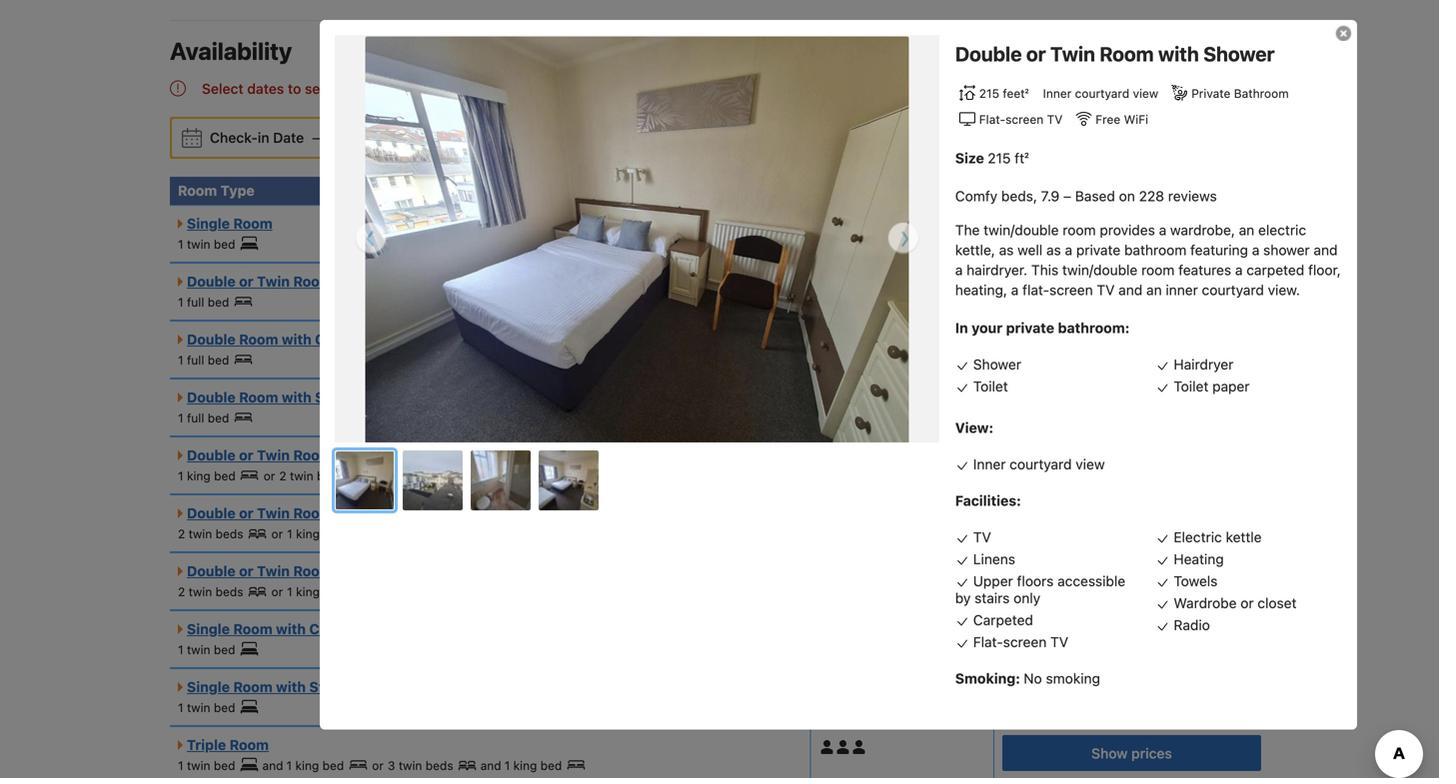 Task type: describe. For each thing, give the bounding box(es) containing it.
well
[[1018, 242, 1043, 258]]

and up floor,
[[1314, 242, 1338, 258]]

3 twin beds
[[388, 759, 453, 773]]

view for double room with courtyard view
[[388, 331, 422, 348]]

a right well
[[1065, 242, 1072, 258]]

carpeted
[[1247, 262, 1304, 278]]

the
[[955, 222, 980, 238]]

or down double or twin room with street view link
[[271, 585, 283, 599]]

2 vertical spatial shower
[[369, 505, 421, 522]]

towels
[[1174, 573, 1218, 590]]

room down 'type'
[[233, 215, 273, 232]]

single room with courtyard view
[[187, 621, 416, 638]]

2 for double or twin room with street view
[[178, 585, 185, 599]]

select dates to see this property's availability and prices (may include genius rates)
[[202, 80, 755, 97]]

guests
[[895, 182, 942, 199]]

and right 3 twin beds
[[480, 759, 501, 773]]

with up single room with street view
[[276, 621, 306, 638]]

single room with street view
[[187, 679, 389, 696]]

1 twin bed for single room
[[178, 237, 235, 251]]

with down double room with courtyard view link at top left
[[282, 389, 312, 406]]

kettle
[[1226, 529, 1262, 546]]

triple
[[187, 737, 226, 753]]

heating
[[1174, 551, 1224, 568]]

double or twin room with street view
[[187, 563, 449, 580]]

or up double or twin room with street view link
[[239, 505, 253, 522]]

view for single room with street view
[[356, 679, 389, 696]]

smoking: ​ no smoking
[[955, 671, 1100, 687]]

comfy
[[955, 188, 998, 204]]

+
[[859, 280, 867, 294]]

view.
[[1268, 282, 1300, 298]]

wardrobe
[[1174, 595, 1237, 612]]

twin for double or twin room with street view link
[[257, 563, 290, 580]]

double or twin room
[[187, 273, 332, 290]]

single room with street view link
[[178, 679, 389, 696]]

rates)
[[716, 80, 755, 97]]

tv up linens
[[973, 529, 991, 546]]

a down featuring
[[1235, 262, 1243, 278]]

availability
[[432, 80, 502, 97]]

​ for facilities:
[[1025, 493, 1025, 509]]

dates
[[247, 80, 284, 97]]

4 1 twin bed from the top
[[178, 759, 235, 773]]

0 horizontal spatial 1 king bed
[[178, 469, 236, 483]]

2 check- from the left
[[332, 129, 380, 146]]

private inside the twin/double room provides a wardrobe, an electric kettle, as well as a private bathroom featuring a shower and a hairdryer. this twin/double room features a carpeted floor, heating, a flat-screen tv and an inner courtyard view.
[[1076, 242, 1121, 258]]

bathroom:
[[1058, 320, 1130, 336]]

floor,
[[1308, 262, 1341, 278]]

room left 'type'
[[178, 182, 217, 199]]

size 215 ft²
[[955, 150, 1029, 167]]

0 horizontal spatial view
[[1076, 456, 1105, 473]]

bathroom
[[1234, 86, 1289, 100]]

free wifi
[[1096, 113, 1148, 127]]

0 vertical spatial inner courtyard view
[[1043, 86, 1158, 100]]

1 horizontal spatial shower
[[973, 356, 1021, 373]]

and down triple room
[[262, 759, 283, 773]]

radio
[[1174, 617, 1210, 634]]

prices
[[534, 80, 575, 97]]

reviews
[[1168, 188, 1217, 204]]

single for single room with street view
[[187, 679, 230, 696]]

in
[[258, 129, 269, 146]]

2 as from the left
[[1046, 242, 1061, 258]]

accessible
[[1057, 573, 1125, 590]]

single room with courtyard view link
[[178, 621, 416, 638]]

with down 'double or twin room with courtyard view' at the bottom of the page
[[336, 505, 366, 522]]

full for double room with street view
[[187, 411, 204, 425]]

double for double or twin room link
[[187, 273, 236, 290]]

in your private bathroom:
[[955, 320, 1130, 336]]

private
[[1191, 86, 1231, 100]]

property's
[[360, 80, 429, 97]]

toilet for toilet
[[973, 378, 1008, 395]]

with up double room with street view
[[282, 331, 312, 348]]

triple room link
[[178, 737, 269, 753]]

0 horizontal spatial twin/double
[[984, 222, 1059, 238]]

screen for 215 feet²
[[1005, 113, 1044, 127]]

0 horizontal spatial an
[[1146, 282, 1162, 298]]

courtyard for single room with courtyard view
[[309, 621, 379, 638]]

flat-screen tv for linens
[[973, 634, 1068, 651]]

room down double room with courtyard view link at top left
[[239, 389, 278, 406]]

facilities: ​
[[955, 493, 1025, 509]]

wardrobe or closet
[[1174, 595, 1297, 612]]

beds down double or twin room with shower link
[[215, 527, 243, 541]]

double or twin room with shower link
[[178, 505, 421, 522]]

double for double or twin room with courtyard view link
[[187, 447, 236, 464]]

feet²
[[1003, 86, 1029, 100]]

with up "private"
[[1158, 42, 1199, 65]]

upper floors accessible by stairs only
[[955, 573, 1125, 607]]

in
[[955, 320, 968, 336]]

see
[[305, 80, 328, 97]]

beds right 3
[[426, 759, 453, 773]]

check-in date button
[[202, 120, 312, 156]]

this
[[1031, 262, 1059, 278]]

1 horizontal spatial 1 king bed
[[286, 759, 344, 773]]

with up single room with courtyard view
[[336, 563, 366, 580]]

electric
[[1174, 529, 1222, 546]]

0 vertical spatial 2 twin beds
[[279, 469, 345, 483]]

search button
[[913, 119, 1007, 157]]

2 for double or twin room with shower
[[178, 527, 185, 541]]

your
[[972, 320, 1003, 336]]

photo of double or twin room with shower #2 image
[[403, 451, 463, 511]]

wifi
[[1124, 113, 1148, 127]]

0 vertical spatial 2
[[279, 469, 286, 483]]

2 horizontal spatial shower
[[1203, 42, 1275, 65]]

0 vertical spatial an
[[1239, 222, 1254, 238]]

double for double or twin room with street view link
[[187, 563, 236, 580]]

no
[[1024, 671, 1042, 687]]

room up double or twin room with street view link
[[293, 505, 332, 522]]

1 vertical spatial courtyard
[[369, 447, 439, 464]]

room type
[[178, 182, 255, 199]]

heating,
[[955, 282, 1007, 298]]

1 full bed for double room with street view
[[178, 411, 229, 425]]

search
[[937, 129, 983, 146]]

view for single room with courtyard view
[[383, 621, 416, 638]]

or up "feet²"
[[1026, 42, 1046, 65]]

1 check- from the left
[[210, 129, 258, 146]]

free
[[1096, 113, 1121, 127]]

tv up smoking
[[1050, 634, 1068, 651]]

1 as from the left
[[999, 242, 1014, 258]]

flat-
[[1022, 282, 1049, 298]]

or left 3
[[372, 759, 384, 773]]

street for double room with street view
[[315, 389, 358, 406]]

number of guests
[[819, 182, 942, 199]]

a down kettle,
[[955, 262, 963, 278]]

1 horizontal spatial twin/double
[[1062, 262, 1138, 278]]

and inside region
[[506, 80, 530, 97]]

this
[[332, 80, 356, 97]]

double for double room with street view link
[[187, 389, 236, 406]]

electric kettle
[[1174, 529, 1262, 546]]

inner
[[1166, 282, 1198, 298]]

or down single room
[[239, 273, 253, 290]]

double or twin room with courtyard view
[[187, 447, 476, 464]]

1 horizontal spatial room
[[1141, 262, 1175, 278]]

single for single room with courtyard view
[[187, 621, 230, 638]]

beds up single room with courtyard view link
[[215, 585, 243, 599]]

upper
[[973, 573, 1013, 590]]

comfy beds, 7.9 –                       based on  228 reviews
[[955, 188, 1217, 204]]

beds,
[[1001, 188, 1037, 204]]

wardrobe,
[[1170, 222, 1235, 238]]

double or twin room link
[[178, 273, 332, 290]]

room up double room with courtyard view
[[293, 273, 332, 290]]

number
[[819, 182, 874, 199]]

0 vertical spatial room
[[1063, 222, 1096, 238]]



Task type: locate. For each thing, give the bounding box(es) containing it.
inner courtyard view
[[1043, 86, 1158, 100], [973, 456, 1105, 473]]

3 full from the top
[[187, 411, 204, 425]]

1 vertical spatial double or twin room with shower
[[187, 505, 421, 522]]

toilet for toilet paper
[[1174, 378, 1209, 395]]

single down room type on the top of the page
[[187, 215, 230, 232]]

1 horizontal spatial private
[[1076, 242, 1121, 258]]

photo of double or twin room with shower #3 image
[[471, 451, 531, 511]]

215 left ft²
[[988, 150, 1011, 167]]

date right in
[[273, 129, 304, 146]]

room right triple
[[230, 737, 269, 753]]

of
[[878, 182, 892, 199]]

or 1 king bed for street
[[271, 585, 345, 599]]

0 vertical spatial courtyard
[[315, 331, 385, 348]]

twin for double or twin room with courtyard view link
[[257, 447, 290, 464]]

shower down "your" on the top
[[973, 356, 1021, 373]]

0 vertical spatial 1 full bed
[[178, 295, 229, 309]]

inner courtyard view up 'free'
[[1043, 86, 1158, 100]]

1 twin bed for single room with street view
[[178, 701, 235, 715]]

2 vertical spatial 2
[[178, 585, 185, 599]]

private down flat- at the right top of the page
[[1006, 320, 1054, 336]]

1 1 twin bed from the top
[[178, 237, 235, 251]]

full for double room with courtyard view
[[187, 353, 204, 367]]

(may
[[578, 80, 612, 97]]

2 twin beds down double or twin room with shower link
[[178, 527, 243, 541]]

or 1 king bed down double or twin room with street view link
[[271, 585, 345, 599]]

0 horizontal spatial inner
[[973, 456, 1006, 473]]

flat-screen tv down carpeted
[[973, 634, 1068, 651]]

bathroom
[[1124, 242, 1187, 258]]

0 vertical spatial view
[[1133, 86, 1158, 100]]

courtyard up double room with street view
[[315, 331, 385, 348]]

tv left 'free'
[[1047, 113, 1063, 127]]

1 full bed down double or twin room link
[[178, 295, 229, 309]]

inner
[[1043, 86, 1072, 100], [973, 456, 1006, 473]]

2 1 full bed from the top
[[178, 353, 229, 367]]

1 full bed for double room with courtyard view
[[178, 353, 229, 367]]

3 single from the top
[[187, 679, 230, 696]]

2
[[279, 469, 286, 483], [178, 527, 185, 541], [178, 585, 185, 599]]

date right out on the left top of page
[[405, 129, 436, 146]]

based
[[1075, 188, 1115, 204]]

1 twin bed up triple
[[178, 701, 235, 715]]

1 twin bed down triple
[[178, 759, 235, 773]]

screen down carpeted
[[1003, 634, 1047, 651]]

out
[[380, 129, 402, 146]]

2 1 twin bed from the top
[[178, 643, 235, 657]]

1 or 1 king bed from the top
[[271, 527, 345, 541]]

0 horizontal spatial room
[[1063, 222, 1096, 238]]

1 full bed for double or twin room
[[178, 295, 229, 309]]

double room with street view link
[[178, 389, 395, 406]]

featuring
[[1190, 242, 1248, 258]]

room up double or twin room with shower link
[[293, 447, 332, 464]]

view
[[1133, 86, 1158, 100], [1076, 456, 1105, 473]]

beds down 'double or twin room with courtyard view' at the bottom of the page
[[317, 469, 345, 483]]

1 horizontal spatial double or twin room with shower
[[955, 42, 1275, 65]]

with up double or twin room with shower link
[[336, 447, 366, 464]]

2 twin beds down double or twin room with courtyard view link
[[279, 469, 345, 483]]

3 1 twin bed from the top
[[178, 701, 235, 715]]

courtyard
[[315, 331, 385, 348], [369, 447, 439, 464], [309, 621, 379, 638]]

1 horizontal spatial an
[[1239, 222, 1254, 238]]

0 horizontal spatial as
[[999, 242, 1014, 258]]

2 vertical spatial street
[[309, 679, 352, 696]]

—
[[312, 129, 324, 146]]

1 vertical spatial ​
[[1024, 671, 1024, 687]]

0 vertical spatial twin/double
[[984, 222, 1059, 238]]

2 twin beds up single room with courtyard view link
[[178, 585, 243, 599]]

1 vertical spatial street
[[369, 563, 412, 580]]

2 full from the top
[[187, 353, 204, 367]]

tv inside the twin/double room provides a wardrobe, an electric kettle, as well as a private bathroom featuring a shower and a hairdryer. this twin/double room features a carpeted floor, heating, a flat-screen tv and an inner courtyard view.
[[1097, 282, 1115, 298]]

room up single room with courtyard view
[[293, 563, 332, 580]]

0 horizontal spatial private
[[1006, 320, 1054, 336]]

courtyard inside the twin/double room provides a wardrobe, an electric kettle, as well as a private bathroom featuring a shower and a hairdryer. this twin/double room features a carpeted floor, heating, a flat-screen tv and an inner courtyard view.
[[1202, 282, 1264, 298]]

an up featuring
[[1239, 222, 1254, 238]]

2 vertical spatial courtyard
[[309, 621, 379, 638]]

215 left "feet²"
[[979, 86, 999, 100]]

1 vertical spatial single
[[187, 621, 230, 638]]

1 vertical spatial view
[[1076, 456, 1105, 473]]

1 1 full bed from the top
[[178, 295, 229, 309]]

with
[[1158, 42, 1199, 65], [282, 331, 312, 348], [282, 389, 312, 406], [336, 447, 366, 464], [336, 505, 366, 522], [336, 563, 366, 580], [276, 621, 306, 638], [276, 679, 306, 696]]

1 vertical spatial inner
[[973, 456, 1006, 473]]

2 toilet from the left
[[1174, 378, 1209, 395]]

check- down select
[[210, 129, 258, 146]]

include
[[615, 80, 663, 97]]

size
[[955, 150, 984, 167]]

select
[[202, 80, 244, 97]]

1 vertical spatial 215
[[988, 150, 1011, 167]]

3 1 full bed from the top
[[178, 411, 229, 425]]

courtyard down features
[[1202, 282, 1264, 298]]

street up 'double or twin room with courtyard view' at the bottom of the page
[[315, 389, 358, 406]]

1 vertical spatial private
[[1006, 320, 1054, 336]]

twin/double down provides
[[1062, 262, 1138, 278]]

full down double or twin room link
[[187, 295, 204, 309]]

0 vertical spatial courtyard
[[1075, 86, 1129, 100]]

an left the inner
[[1146, 282, 1162, 298]]

view for double room with street view
[[361, 389, 395, 406]]

2 adults, 1 child element
[[819, 272, 903, 294]]

or left the closet at right
[[1241, 595, 1254, 612]]

twin
[[187, 237, 210, 251], [290, 469, 313, 483], [188, 527, 212, 541], [188, 585, 212, 599], [187, 643, 210, 657], [187, 701, 210, 715], [187, 759, 210, 773], [399, 759, 422, 773]]

double or twin room with shower up 'free'
[[955, 42, 1275, 65]]

double room with courtyard view
[[187, 331, 422, 348]]

as up hairdryer. on the right
[[999, 242, 1014, 258]]

2 or 1 king bed from the top
[[271, 585, 345, 599]]

0 vertical spatial flat-
[[979, 113, 1005, 127]]

room up triple room
[[233, 679, 273, 696]]

2 vertical spatial 1 full bed
[[178, 411, 229, 425]]

facilities:
[[955, 493, 1021, 509]]

by
[[955, 590, 971, 607]]

1 vertical spatial 1 full bed
[[178, 353, 229, 367]]

type
[[221, 182, 255, 199]]

0 horizontal spatial shower
[[369, 505, 421, 522]]

1 vertical spatial screen
[[1049, 282, 1093, 298]]

on
[[1119, 188, 1135, 204]]

bed
[[214, 237, 235, 251], [208, 295, 229, 309], [208, 353, 229, 367], [208, 411, 229, 425], [214, 469, 236, 483], [323, 527, 345, 541], [323, 585, 345, 599], [214, 643, 235, 657], [214, 701, 235, 715], [214, 759, 235, 773], [322, 759, 344, 773], [540, 759, 562, 773]]

0 vertical spatial inner
[[1043, 86, 1072, 100]]

1 date from the left
[[273, 129, 304, 146]]

1 vertical spatial shower
[[973, 356, 1021, 373]]

courtyard up 'free'
[[1075, 86, 1129, 100]]

0 horizontal spatial ​
[[1024, 671, 1024, 687]]

select dates to see this property's availability and prices (may include genius rates) region
[[170, 77, 1269, 101]]

as up this
[[1046, 242, 1061, 258]]

photo of double or twin room with shower #1 image
[[365, 36, 909, 444], [336, 452, 396, 512]]

an
[[1239, 222, 1254, 238], [1146, 282, 1162, 298]]

check-in date — check-out date
[[210, 129, 436, 146]]

1 vertical spatial 2
[[178, 527, 185, 541]]

0 horizontal spatial courtyard
[[1010, 456, 1072, 473]]

1 vertical spatial 2 twin beds
[[178, 527, 243, 541]]

hairdryer.
[[967, 262, 1027, 278]]

2 twin beds
[[279, 469, 345, 483], [178, 527, 243, 541], [178, 585, 243, 599]]

2 vertical spatial screen
[[1003, 634, 1047, 651]]

1 vertical spatial flat-screen tv
[[973, 634, 1068, 651]]

a left flat- at the right top of the page
[[1011, 282, 1019, 298]]

0 vertical spatial double or twin room with shower
[[955, 42, 1275, 65]]

double for double room with courtyard view link at top left
[[187, 331, 236, 348]]

shower up private bathroom
[[1203, 42, 1275, 65]]

0 vertical spatial flat-screen tv
[[979, 113, 1063, 127]]

0 vertical spatial or 1 king bed
[[271, 527, 345, 541]]

1 twin bed down single room "link" at the top of the page
[[178, 237, 235, 251]]

0 vertical spatial street
[[315, 389, 358, 406]]

room up single room with street view link
[[233, 621, 273, 638]]

2 twin beds for double or twin room with shower
[[178, 527, 243, 541]]

0 horizontal spatial date
[[273, 129, 304, 146]]

2 vertical spatial full
[[187, 411, 204, 425]]

shower
[[1203, 42, 1275, 65], [973, 356, 1021, 373], [369, 505, 421, 522]]

1 twin bed up single room with street view link
[[178, 643, 235, 657]]

features
[[1178, 262, 1231, 278]]

toilet down hairdryer
[[1174, 378, 1209, 395]]

twin/double up well
[[984, 222, 1059, 238]]

flat- for 215 feet²
[[979, 113, 1005, 127]]

room up the free wifi
[[1100, 42, 1154, 65]]

2 twin beds for double or twin room with street view
[[178, 585, 243, 599]]

0 vertical spatial full
[[187, 295, 204, 309]]

only
[[1014, 590, 1040, 607]]

flat- down carpeted
[[973, 634, 1003, 651]]

0 horizontal spatial double or twin room with shower
[[187, 505, 421, 522]]

full down double room with street view link
[[187, 411, 204, 425]]

courtyard up facilities: ​
[[1010, 456, 1072, 473]]

0 vertical spatial photo of double or twin room with shower #1 image
[[365, 36, 909, 444]]

a up the carpeted
[[1252, 242, 1260, 258]]

courtyard for double room with courtyard view
[[315, 331, 385, 348]]

room down bathroom at the right top of page
[[1141, 262, 1175, 278]]

kettle,
[[955, 242, 995, 258]]

2 vertical spatial single
[[187, 679, 230, 696]]

1 full bed up double room with street view link
[[178, 353, 229, 367]]

toilet paper
[[1174, 378, 1250, 395]]

1 horizontal spatial courtyard
[[1075, 86, 1129, 100]]

double or twin room with shower up double or twin room with street view link
[[187, 505, 421, 522]]

1 horizontal spatial as
[[1046, 242, 1061, 258]]

1 vertical spatial or 1 king bed
[[271, 585, 345, 599]]

1 toilet from the left
[[973, 378, 1008, 395]]

double room with street view
[[187, 389, 395, 406]]

or up single room with courtyard view link
[[239, 563, 253, 580]]

1 vertical spatial courtyard
[[1202, 282, 1264, 298]]

triple room
[[187, 737, 269, 753]]

screen down this
[[1049, 282, 1093, 298]]

street for single room with street view
[[309, 679, 352, 696]]

the twin/double room provides a wardrobe, an electric kettle, as well as a private bathroom featuring a shower and a hairdryer. this twin/double room features a carpeted floor, heating, a flat-screen tv and an inner courtyard view.
[[955, 222, 1341, 298]]

2 horizontal spatial 1 king bed
[[504, 759, 562, 773]]

1 vertical spatial room
[[1141, 262, 1175, 278]]

1 horizontal spatial check-
[[332, 129, 380, 146]]

or 1 king bed for shower
[[271, 527, 345, 541]]

0 vertical spatial private
[[1076, 242, 1121, 258]]

check-
[[210, 129, 258, 146], [332, 129, 380, 146]]

to
[[288, 80, 301, 97]]

2 date from the left
[[405, 129, 436, 146]]

full up double room with street view link
[[187, 353, 204, 367]]

as
[[999, 242, 1014, 258], [1046, 242, 1061, 258]]

2 vertical spatial courtyard
[[1010, 456, 1072, 473]]

view:
[[955, 420, 994, 436]]

​ for smoking:
[[1024, 671, 1024, 687]]

private down provides
[[1076, 242, 1121, 258]]

and down bathroom at the right top of page
[[1119, 282, 1143, 298]]

a
[[1159, 222, 1166, 238], [1065, 242, 1072, 258], [1252, 242, 1260, 258], [955, 262, 963, 278], [1235, 262, 1243, 278], [1011, 282, 1019, 298]]

flat-
[[979, 113, 1005, 127], [973, 634, 1003, 651]]

with down single room with courtyard view link
[[276, 679, 306, 696]]

provides
[[1100, 222, 1155, 238]]

0 vertical spatial ​
[[1025, 493, 1025, 509]]

tv up bathroom:
[[1097, 282, 1115, 298]]

1 full bed down double room with street view link
[[178, 411, 229, 425]]

0 vertical spatial screen
[[1005, 113, 1044, 127]]

twin for double or twin room link
[[257, 273, 290, 290]]

or up double or twin room with shower link
[[264, 469, 275, 483]]

double or twin room with courtyard view link
[[178, 447, 476, 464]]

0 vertical spatial single
[[187, 215, 230, 232]]

​ right smoking:
[[1024, 671, 1024, 687]]

room down comfy beds, 7.9 –                       based on  228 reviews
[[1063, 222, 1096, 238]]

2 vertical spatial 2 twin beds
[[178, 585, 243, 599]]

0 horizontal spatial toilet
[[973, 378, 1008, 395]]

inner right "feet²"
[[1043, 86, 1072, 100]]

2 horizontal spatial courtyard
[[1202, 282, 1264, 298]]

1 horizontal spatial inner
[[1043, 86, 1072, 100]]

2 adults element
[[819, 446, 851, 466]]

toilet up view:
[[973, 378, 1008, 395]]

1 single from the top
[[187, 215, 230, 232]]

ft²
[[1015, 150, 1029, 167]]

stairs
[[975, 590, 1010, 607]]

check-out date button
[[324, 120, 444, 156]]

screen for linens
[[1003, 634, 1047, 651]]

single
[[187, 215, 230, 232], [187, 621, 230, 638], [187, 679, 230, 696]]

1 vertical spatial twin/double
[[1062, 262, 1138, 278]]

hairdryer
[[1174, 356, 1234, 373]]

smoking
[[1046, 671, 1100, 687]]

or down double or twin room with shower link
[[271, 527, 283, 541]]

double room with courtyard view link
[[178, 331, 422, 348]]

closet
[[1258, 595, 1297, 612]]

1 vertical spatial full
[[187, 353, 204, 367]]

inner courtyard view up facilities: ​
[[973, 456, 1105, 473]]

or down double room with street view link
[[239, 447, 253, 464]]

single for single room
[[187, 215, 230, 232]]

1 horizontal spatial ​
[[1025, 493, 1025, 509]]

0 vertical spatial 215
[[979, 86, 999, 100]]

2 single from the top
[[187, 621, 230, 638]]

1 twin bed for single room with courtyard view
[[178, 643, 235, 657]]

flat-screen tv down "feet²"
[[979, 113, 1063, 127]]

single room link
[[178, 215, 273, 232]]

full for double or twin room
[[187, 295, 204, 309]]

room down double or twin room on the left top of page
[[239, 331, 278, 348]]

genius
[[667, 80, 713, 97]]

electric
[[1258, 222, 1306, 238]]

screen inside the twin/double room provides a wardrobe, an electric kettle, as well as a private bathroom featuring a shower and a hairdryer. this twin/double room features a carpeted floor, heating, a flat-screen tv and an inner courtyard view.
[[1049, 282, 1093, 298]]

a up bathroom at the right top of page
[[1159, 222, 1166, 238]]

flat-screen tv for 215 feet²
[[979, 113, 1063, 127]]

view
[[388, 331, 422, 348], [361, 389, 395, 406], [443, 447, 476, 464], [416, 563, 449, 580], [383, 621, 416, 638], [356, 679, 389, 696]]

0 vertical spatial shower
[[1203, 42, 1275, 65]]

full
[[187, 295, 204, 309], [187, 353, 204, 367], [187, 411, 204, 425]]

1 vertical spatial photo of double or twin room with shower #1 image
[[336, 452, 396, 512]]

0 horizontal spatial check-
[[210, 129, 258, 146]]

twin/double
[[984, 222, 1059, 238], [1062, 262, 1138, 278]]

3
[[388, 759, 395, 773]]

1 horizontal spatial date
[[405, 129, 436, 146]]

double or twin room with street view link
[[178, 563, 449, 580]]

screen down "feet²"
[[1005, 113, 1044, 127]]

single up triple
[[187, 679, 230, 696]]

street down 'photo of double or twin room with shower #2'
[[369, 563, 412, 580]]

floors
[[1017, 573, 1054, 590]]

photo of double or twin room with shower #4 image
[[539, 451, 599, 511]]

check- right —
[[332, 129, 380, 146]]

1 horizontal spatial view
[[1133, 86, 1158, 100]]

–
[[1063, 188, 1071, 204]]

smoking:
[[955, 671, 1020, 687]]

1 full from the top
[[187, 295, 204, 309]]

or 1 king bed down double or twin room with shower link
[[271, 527, 345, 541]]

1 vertical spatial flat-
[[973, 634, 1003, 651]]

flat- for linens
[[973, 634, 1003, 651]]

private bathroom
[[1191, 86, 1289, 100]]

1 vertical spatial an
[[1146, 282, 1162, 298]]

1 vertical spatial inner courtyard view
[[973, 456, 1105, 473]]

double for double or twin room with shower link
[[187, 505, 236, 522]]

single up single room with street view link
[[187, 621, 230, 638]]

1 horizontal spatial toilet
[[1174, 378, 1209, 395]]

twin for double or twin room with shower link
[[257, 505, 290, 522]]



Task type: vqa. For each thing, say whether or not it's contained in the screenshot.
View:
yes



